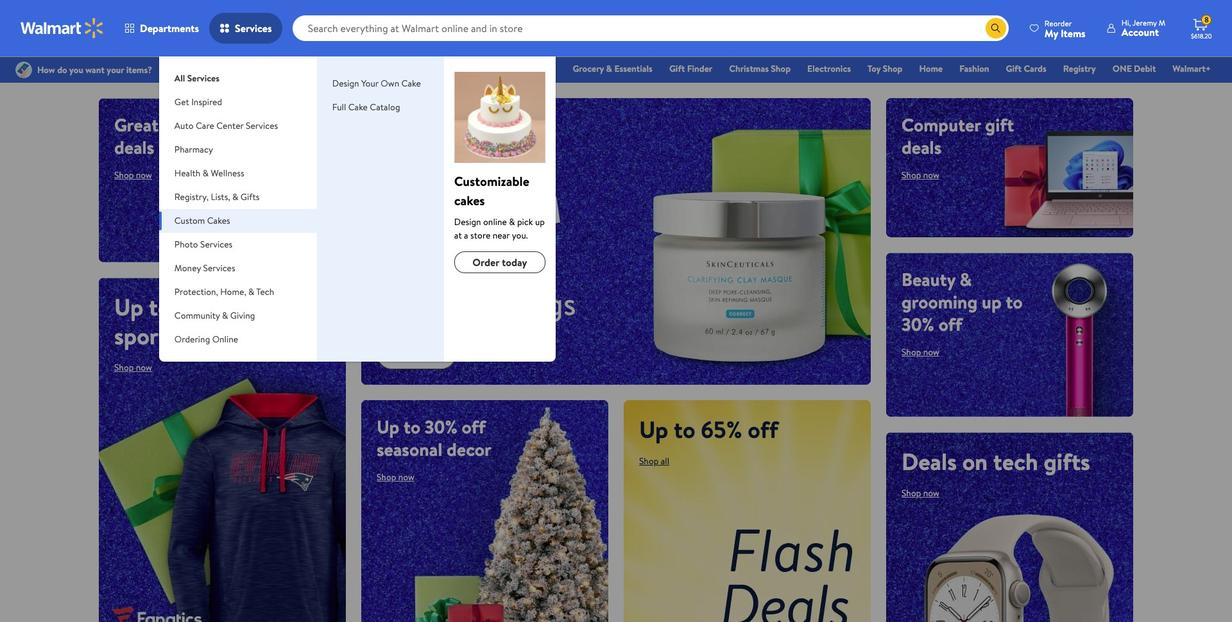 Task type: vqa. For each thing, say whether or not it's contained in the screenshot.
the bottommost design
yes



Task type: locate. For each thing, give the bounding box(es) containing it.
departments
[[140, 21, 199, 35]]

grocery & essentials
[[573, 62, 653, 75]]

shop now for computer gift deals
[[902, 169, 940, 182]]

cake right the 'own'
[[402, 77, 421, 90]]

8
[[1205, 14, 1210, 25]]

0 horizontal spatial gift
[[670, 62, 685, 75]]

1 horizontal spatial deals
[[902, 135, 942, 160]]

deals left on
[[902, 446, 957, 478]]

tech
[[256, 286, 274, 299]]

1 vertical spatial cake
[[348, 101, 368, 114]]

up inside up to 25% off sports-fan gear
[[114, 291, 143, 324]]

customizable
[[455, 173, 530, 190]]

services for photo services
[[200, 238, 233, 251]]

1 gift from the left
[[670, 62, 685, 75]]

& left giving
[[222, 309, 228, 322]]

all up get
[[175, 72, 185, 85]]

online
[[212, 333, 238, 346]]

today
[[502, 256, 527, 270]]

toy shop link
[[862, 62, 909, 76]]

1 horizontal spatial cake
[[402, 77, 421, 90]]

1 horizontal spatial 30%
[[902, 312, 935, 337]]

30% inside beauty & grooming up to 30% off
[[902, 312, 935, 337]]

off for up to 25% off sports-fan gear
[[223, 291, 253, 324]]

money services button
[[159, 257, 317, 281]]

off inside the up to 30% off seasonal decor
[[462, 415, 486, 440]]

now for all new savings
[[420, 346, 441, 362]]

custom cakes button
[[159, 209, 317, 233]]

grooming
[[902, 289, 978, 314]]

2 deals from the left
[[902, 135, 942, 160]]

full cake catalog link
[[333, 101, 400, 114]]

$618.20
[[1192, 31, 1213, 40]]

services up inspired
[[187, 72, 220, 85]]

essentials
[[615, 62, 653, 75]]

shop for up to 30% off seasonal decor
[[377, 471, 396, 484]]

services up protection, home, & tech
[[203, 262, 235, 275]]

to inside up to 25% off sports-fan gear
[[149, 291, 171, 324]]

shop for computer gift deals
[[902, 169, 922, 182]]

photo services
[[175, 238, 233, 251]]

shop now for deals on tech gifts
[[902, 487, 940, 500]]

0 vertical spatial up
[[535, 216, 545, 229]]

fashion link
[[954, 62, 996, 76]]

1 vertical spatial deals
[[902, 446, 957, 478]]

& right health
[[203, 167, 209, 180]]

great
[[114, 112, 159, 137]]

all for all services
[[175, 72, 185, 85]]

pick
[[517, 216, 533, 229]]

shop now link for up to 25% off sports-fan gear
[[114, 361, 152, 374]]

1 horizontal spatial up
[[377, 415, 400, 440]]

home link
[[914, 62, 949, 76]]

up inside the up to 30% off seasonal decor
[[377, 415, 400, 440]]

all new savings
[[377, 282, 576, 325]]

65%
[[701, 414, 743, 446]]

deals for deals on tech gifts
[[902, 446, 957, 478]]

all for all new savings
[[377, 282, 412, 325]]

up to 65% off
[[640, 414, 779, 446]]

off inside up to 25% off sports-fan gear
[[223, 291, 253, 324]]

now for deals on tech gifts
[[924, 487, 940, 500]]

services down cakes
[[200, 238, 233, 251]]

gift left finder
[[670, 62, 685, 75]]

tech
[[994, 446, 1039, 478]]

1 vertical spatial design
[[455, 216, 481, 229]]

shop for up to 65% off
[[640, 455, 659, 468]]

gift left the cards
[[1007, 62, 1022, 75]]

great home deals
[[114, 112, 207, 160]]

all
[[661, 455, 670, 468]]

full cake catalog
[[333, 101, 400, 114]]

gifts
[[1044, 446, 1091, 478]]

design up a on the top of page
[[455, 216, 481, 229]]

0 horizontal spatial up
[[535, 216, 545, 229]]

to
[[1007, 289, 1023, 314], [149, 291, 171, 324], [674, 414, 696, 446], [404, 415, 421, 440]]

2 gift from the left
[[1007, 62, 1022, 75]]

all left the new
[[377, 282, 412, 325]]

registry,
[[175, 191, 209, 204]]

0 horizontal spatial 30%
[[425, 415, 458, 440]]

up for up to 25% off sports-fan gear
[[114, 291, 143, 324]]

m
[[1159, 17, 1166, 28]]

0 vertical spatial 30%
[[902, 312, 935, 337]]

1 vertical spatial 30%
[[425, 415, 458, 440]]

services inside dropdown button
[[200, 238, 233, 251]]

0 horizontal spatial deals
[[114, 135, 154, 160]]

walmart image
[[21, 18, 104, 39]]

gift inside gift finder link
[[670, 62, 685, 75]]

now
[[136, 169, 152, 182], [924, 169, 940, 182], [924, 346, 940, 359], [420, 346, 441, 362], [136, 361, 152, 374], [399, 471, 415, 484], [924, 487, 940, 500]]

services for money services
[[203, 262, 235, 275]]

hi, jeremy m account
[[1122, 17, 1166, 39]]

on
[[963, 446, 988, 478]]

& right beauty at the top right of page
[[960, 267, 972, 292]]

now for up to 25% off sports-fan gear
[[136, 361, 152, 374]]

& left pick
[[509, 216, 515, 229]]

shop now for great home deals
[[114, 169, 152, 182]]

up inside beauty & grooming up to 30% off
[[982, 289, 1002, 314]]

auto
[[175, 119, 194, 132]]

all services link
[[159, 57, 317, 91]]

services inside 'dropdown button'
[[246, 119, 278, 132]]

deals left grocery
[[535, 62, 556, 75]]

25%
[[176, 291, 217, 324]]

Walmart Site-Wide search field
[[293, 15, 1009, 41]]

shop now link for up to 30% off seasonal decor
[[377, 471, 415, 484]]

registry link
[[1058, 62, 1102, 76]]

shop now for up to 30% off seasonal decor
[[377, 471, 415, 484]]

design
[[333, 77, 359, 90], [455, 216, 481, 229]]

&
[[606, 62, 613, 75], [203, 167, 209, 180], [232, 191, 238, 204], [509, 216, 515, 229], [960, 267, 972, 292], [249, 286, 255, 299], [222, 309, 228, 322]]

seasonal
[[377, 437, 443, 462]]

cards
[[1024, 62, 1047, 75]]

up
[[535, 216, 545, 229], [982, 289, 1002, 314]]

deals inside great home deals
[[114, 135, 154, 160]]

2 horizontal spatial up
[[640, 414, 669, 446]]

30% inside the up to 30% off seasonal decor
[[425, 415, 458, 440]]

1 horizontal spatial gift
[[1007, 62, 1022, 75]]

custom cakes
[[175, 214, 230, 227]]

1 vertical spatial all
[[377, 282, 412, 325]]

search icon image
[[991, 23, 1002, 33]]

design inside customizable cakes design online & pick up at a store near you.
[[455, 216, 481, 229]]

up
[[114, 291, 143, 324], [640, 414, 669, 446], [377, 415, 400, 440]]

shop now link for deals on tech gifts
[[902, 487, 940, 500]]

gift
[[670, 62, 685, 75], [1007, 62, 1022, 75]]

0 horizontal spatial up
[[114, 291, 143, 324]]

debit
[[1135, 62, 1157, 75]]

home
[[920, 62, 943, 75]]

savings
[[481, 282, 576, 325]]

1 horizontal spatial design
[[455, 216, 481, 229]]

0 horizontal spatial deals
[[535, 62, 556, 75]]

off inside beauty & grooming up to 30% off
[[939, 312, 963, 337]]

Search search field
[[293, 15, 1009, 41]]

decor
[[447, 437, 492, 462]]

gear
[[224, 320, 269, 352]]

up for up to 30% off seasonal decor
[[377, 415, 400, 440]]

30%
[[902, 312, 935, 337], [425, 415, 458, 440]]

money
[[175, 262, 201, 275]]

gift for gift cards
[[1007, 62, 1022, 75]]

& inside customizable cakes design online & pick up at a store near you.
[[509, 216, 515, 229]]

0 horizontal spatial all
[[175, 72, 185, 85]]

1 horizontal spatial all
[[377, 282, 412, 325]]

cake right full
[[348, 101, 368, 114]]

services inside "dropdown button"
[[203, 262, 235, 275]]

design left your
[[333, 77, 359, 90]]

gift inside gift cards link
[[1007, 62, 1022, 75]]

design your own cake link
[[333, 77, 421, 90]]

all services
[[175, 72, 220, 85]]

lists,
[[211, 191, 230, 204]]

ordering
[[175, 333, 210, 346]]

customizable cakes design online & pick up at a store near you.
[[455, 173, 545, 242]]

1 horizontal spatial up
[[982, 289, 1002, 314]]

services up 'all services' link
[[235, 21, 272, 35]]

shop now link for all new savings
[[377, 339, 457, 370]]

up right pick
[[535, 216, 545, 229]]

1 vertical spatial up
[[982, 289, 1002, 314]]

deals for up
[[114, 135, 154, 160]]

0 vertical spatial deals
[[535, 62, 556, 75]]

to inside the up to 30% off seasonal decor
[[404, 415, 421, 440]]

0 vertical spatial all
[[175, 72, 185, 85]]

toy
[[868, 62, 881, 75]]

reorder my items
[[1045, 18, 1086, 40]]

deals inside the computer gift deals
[[902, 135, 942, 160]]

own
[[381, 77, 399, 90]]

to for up to 65% off
[[674, 414, 696, 446]]

get inspired button
[[159, 91, 317, 114]]

1 deals from the left
[[114, 135, 154, 160]]

gift
[[986, 112, 1015, 137]]

up right grooming
[[982, 289, 1002, 314]]

deals
[[114, 135, 154, 160], [902, 135, 942, 160]]

protection,
[[175, 286, 218, 299]]

0 vertical spatial design
[[333, 77, 359, 90]]

shop
[[771, 62, 791, 75], [883, 62, 903, 75], [114, 169, 134, 182], [902, 169, 922, 182], [902, 346, 922, 359], [392, 346, 418, 362], [114, 361, 134, 374], [640, 455, 659, 468], [377, 471, 396, 484], [902, 487, 922, 500]]

shop now for beauty & grooming up to 30% off
[[902, 346, 940, 359]]

1 horizontal spatial deals
[[902, 446, 957, 478]]

& inside beauty & grooming up to 30% off
[[960, 267, 972, 292]]

money services
[[175, 262, 235, 275]]

jeremy
[[1133, 17, 1158, 28]]

services right center
[[246, 119, 278, 132]]

walmart+ link
[[1168, 62, 1217, 76]]

to inside beauty & grooming up to 30% off
[[1007, 289, 1023, 314]]



Task type: describe. For each thing, give the bounding box(es) containing it.
protection, home, & tech button
[[159, 281, 317, 304]]

deals link
[[529, 62, 562, 76]]

health & wellness button
[[159, 162, 317, 186]]

registry
[[1064, 62, 1097, 75]]

gift cards
[[1007, 62, 1047, 75]]

gift cards link
[[1001, 62, 1053, 76]]

auto care center services button
[[159, 114, 317, 138]]

electronics link
[[802, 62, 857, 76]]

hi,
[[1122, 17, 1132, 28]]

your
[[361, 77, 379, 90]]

community
[[175, 309, 220, 322]]

to for up to 25% off sports-fan gear
[[149, 291, 171, 324]]

& right grocery
[[606, 62, 613, 75]]

protection, home, & tech
[[175, 286, 274, 299]]

shop for deals on tech gifts
[[902, 487, 922, 500]]

computer
[[902, 112, 982, 137]]

toy shop
[[868, 62, 903, 75]]

shop now for all new savings
[[392, 346, 441, 362]]

reorder
[[1045, 18, 1072, 29]]

one
[[1113, 62, 1132, 75]]

center
[[217, 119, 244, 132]]

health & wellness
[[175, 167, 244, 180]]

full
[[333, 101, 346, 114]]

order
[[473, 256, 500, 270]]

one debit
[[1113, 62, 1157, 75]]

electronics
[[808, 62, 851, 75]]

registry, lists, & gifts button
[[159, 186, 317, 209]]

now for great home deals
[[136, 169, 152, 182]]

shop now link for great home deals
[[114, 169, 152, 182]]

store
[[471, 229, 491, 242]]

services button
[[209, 13, 282, 44]]

shop all link
[[640, 455, 670, 468]]

shop for up to 25% off sports-fan gear
[[114, 361, 134, 374]]

gift finder
[[670, 62, 713, 75]]

shop for all new savings
[[392, 346, 418, 362]]

registry, lists, & gifts
[[175, 191, 260, 204]]

order today link
[[455, 252, 546, 274]]

shop all
[[640, 455, 670, 468]]

to for up to 30% off seasonal decor
[[404, 415, 421, 440]]

up to 30% off seasonal decor
[[377, 415, 492, 462]]

0 horizontal spatial cake
[[348, 101, 368, 114]]

ordering online
[[175, 333, 238, 346]]

design your own cake
[[333, 77, 421, 90]]

0 vertical spatial cake
[[402, 77, 421, 90]]

photo services button
[[159, 233, 317, 257]]

you.
[[512, 229, 528, 242]]

care
[[196, 119, 214, 132]]

off for up to 65% off
[[748, 414, 779, 446]]

walmart+
[[1173, 62, 1212, 75]]

get inspired
[[175, 96, 222, 109]]

deals for beauty
[[902, 135, 942, 160]]

christmas shop link
[[724, 62, 797, 76]]

now for beauty & grooming up to 30% off
[[924, 346, 940, 359]]

shop now link for computer gift deals
[[902, 169, 940, 182]]

items
[[1061, 26, 1086, 40]]

cakes
[[455, 192, 485, 209]]

new
[[420, 282, 474, 325]]

deals on tech gifts
[[902, 446, 1091, 478]]

home,
[[220, 286, 246, 299]]

8 $618.20
[[1192, 14, 1213, 40]]

shop now link for beauty & grooming up to 30% off
[[902, 346, 940, 359]]

& left 'tech'
[[249, 286, 255, 299]]

now for up to 30% off seasonal decor
[[399, 471, 415, 484]]

fashion
[[960, 62, 990, 75]]

a
[[464, 229, 469, 242]]

& left gifts
[[232, 191, 238, 204]]

christmas
[[730, 62, 769, 75]]

sports-
[[114, 320, 185, 352]]

shop now for up to 25% off sports-fan gear
[[114, 361, 152, 374]]

finder
[[687, 62, 713, 75]]

account
[[1122, 25, 1160, 39]]

beauty
[[902, 267, 956, 292]]

ordering online button
[[159, 328, 317, 352]]

grocery
[[573, 62, 604, 75]]

up to 25% off sports-fan gear
[[114, 291, 269, 352]]

custom cakes image
[[455, 72, 546, 163]]

community & giving
[[175, 309, 255, 322]]

catalog
[[370, 101, 400, 114]]

off for up to 30% off seasonal decor
[[462, 415, 486, 440]]

gift for gift finder
[[670, 62, 685, 75]]

inspired
[[191, 96, 222, 109]]

photo
[[175, 238, 198, 251]]

up inside customizable cakes design online & pick up at a store near you.
[[535, 216, 545, 229]]

auto care center services
[[175, 119, 278, 132]]

shop inside "link"
[[771, 62, 791, 75]]

shop for beauty & grooming up to 30% off
[[902, 346, 922, 359]]

home
[[163, 112, 207, 137]]

computer gift deals
[[902, 112, 1015, 160]]

services inside popup button
[[235, 21, 272, 35]]

services for all services
[[187, 72, 220, 85]]

now for computer gift deals
[[924, 169, 940, 182]]

deals for deals
[[535, 62, 556, 75]]

gift finder link
[[664, 62, 719, 76]]

up for up to 65% off
[[640, 414, 669, 446]]

giving
[[230, 309, 255, 322]]

departments button
[[114, 13, 209, 44]]

0 horizontal spatial design
[[333, 77, 359, 90]]

online
[[483, 216, 507, 229]]

custom
[[175, 214, 205, 227]]

shop for great home deals
[[114, 169, 134, 182]]



